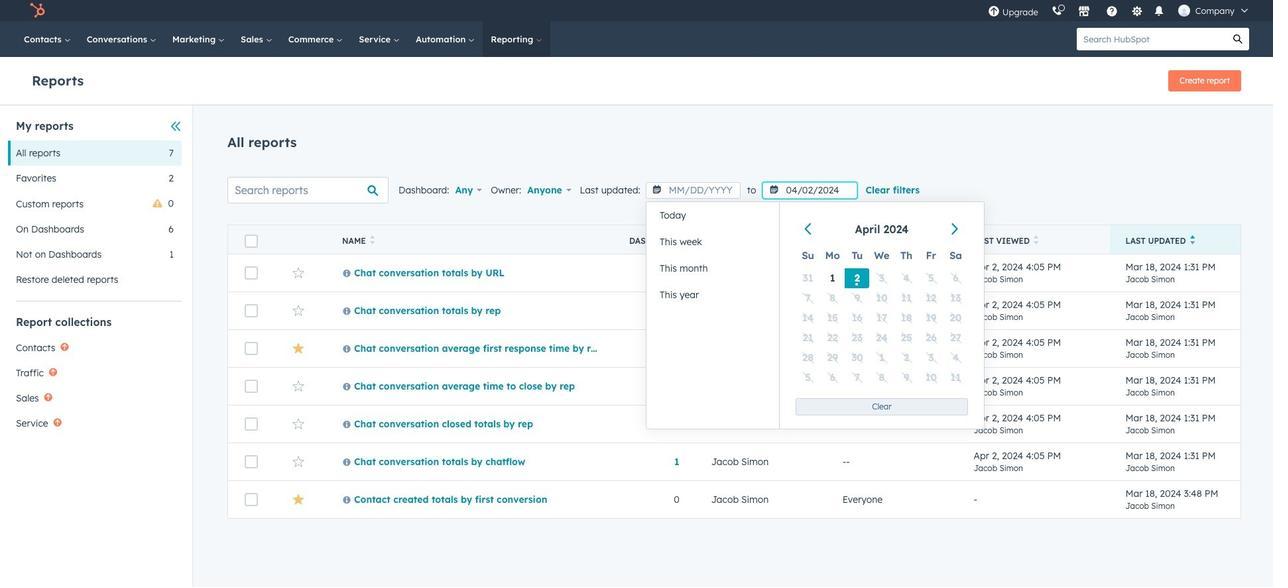 Task type: locate. For each thing, give the bounding box(es) containing it.
jacob simon image
[[1178, 5, 1190, 17]]

press to sort. image
[[890, 235, 895, 245], [1034, 235, 1039, 245]]

0 horizontal spatial press to sort. element
[[370, 235, 375, 247]]

menu
[[981, 0, 1258, 21]]

banner
[[32, 66, 1242, 92]]

1 press to sort. image from the left
[[890, 235, 895, 245]]

0 horizontal spatial mm/dd/yyyy text field
[[646, 182, 741, 199]]

1 horizontal spatial mm/dd/yyyy text field
[[763, 182, 858, 199]]

previous month image
[[802, 222, 816, 237]]

2 press to sort. image from the left
[[1034, 235, 1039, 245]]

2 horizontal spatial press to sort. element
[[1034, 235, 1039, 247]]

3 press to sort. element from the left
[[1034, 235, 1039, 247]]

1 horizontal spatial press to sort. image
[[1034, 235, 1039, 245]]

press to sort. image
[[370, 235, 375, 245]]

press to sort. element
[[370, 235, 375, 247], [890, 235, 895, 247], [1034, 235, 1039, 247]]

Search HubSpot search field
[[1077, 28, 1227, 50]]

menu item
[[796, 269, 821, 289], [821, 269, 845, 289], [845, 269, 870, 289], [870, 269, 894, 289], [894, 269, 919, 289], [919, 269, 944, 289], [944, 269, 968, 289], [796, 289, 821, 308], [821, 289, 845, 308], [845, 289, 870, 308], [870, 289, 894, 308], [894, 289, 919, 308], [919, 289, 944, 308], [944, 289, 968, 308], [796, 308, 821, 328], [821, 308, 845, 328], [845, 308, 870, 328], [870, 308, 894, 328], [894, 308, 919, 328], [919, 308, 944, 328], [944, 308, 968, 328], [796, 328, 821, 348], [821, 328, 845, 348], [845, 328, 870, 348], [870, 328, 894, 348], [894, 328, 919, 348], [919, 328, 944, 348], [944, 328, 968, 348], [796, 348, 821, 368], [821, 348, 845, 368], [845, 348, 870, 368], [870, 348, 894, 368], [894, 348, 919, 368], [919, 348, 944, 368], [944, 348, 968, 368], [796, 368, 821, 388], [821, 368, 845, 388], [845, 368, 870, 388], [870, 368, 894, 388], [894, 368, 919, 388], [919, 368, 944, 388], [944, 368, 968, 388]]

0 horizontal spatial press to sort. image
[[890, 235, 895, 245]]

MM/DD/YYYY text field
[[646, 182, 741, 199], [763, 182, 858, 199]]

1 press to sort. element from the left
[[370, 235, 375, 247]]

1 horizontal spatial press to sort. element
[[890, 235, 895, 247]]

ascending sort. press to sort descending. image
[[1190, 235, 1195, 245]]

report filters element
[[8, 119, 182, 292]]



Task type: describe. For each thing, give the bounding box(es) containing it.
press to sort. image for second press to sort. element
[[890, 235, 895, 245]]

Search reports search field
[[227, 177, 389, 204]]

next month image
[[948, 222, 962, 237]]

press to sort. image for 1st press to sort. element from the right
[[1034, 235, 1039, 245]]

ascending sort. press to sort descending. element
[[1190, 235, 1195, 247]]

report collections element
[[8, 315, 182, 436]]

1 mm/dd/yyyy text field from the left
[[646, 182, 741, 199]]

2 mm/dd/yyyy text field from the left
[[763, 182, 858, 199]]

marketplaces image
[[1078, 6, 1090, 18]]

2 press to sort. element from the left
[[890, 235, 895, 247]]



Task type: vqa. For each thing, say whether or not it's contained in the screenshot.
ASCENDING SORT. PRESS TO SORT DESCENDING. Element
yes



